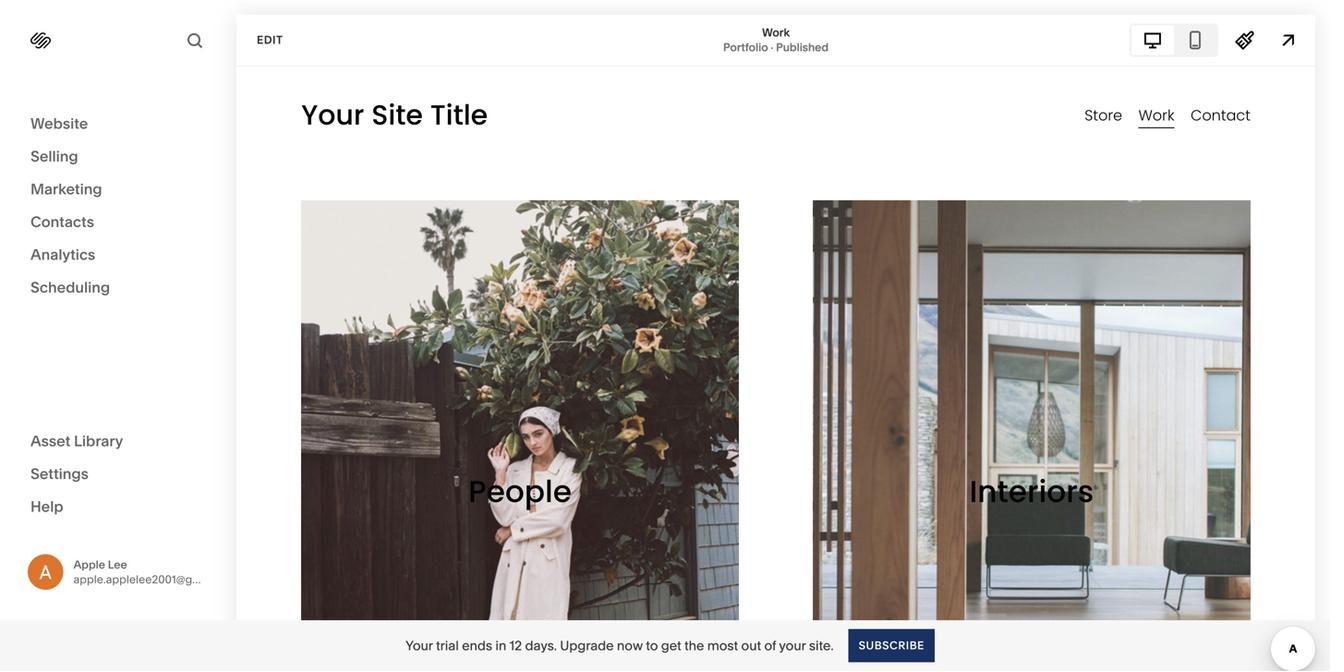 Task type: locate. For each thing, give the bounding box(es) containing it.
12
[[509, 638, 522, 654]]

analytics
[[30, 246, 95, 264]]

asset library link
[[30, 431, 205, 453]]

most
[[707, 638, 738, 654]]

marketing
[[30, 180, 102, 198]]

marketing link
[[30, 179, 205, 201]]

asset library
[[30, 432, 123, 450]]

scheduling link
[[30, 278, 205, 299]]

your trial ends in 12 days. upgrade now to get the most out of your site.
[[406, 638, 834, 654]]

analytics link
[[30, 245, 205, 266]]

your
[[406, 638, 433, 654]]

selling link
[[30, 146, 205, 168]]

days.
[[525, 638, 557, 654]]

apple
[[73, 558, 105, 571]]

published
[[776, 41, 829, 54]]

asset
[[30, 432, 70, 450]]

get
[[661, 638, 681, 654]]

selling
[[30, 147, 78, 165]]

website
[[30, 115, 88, 133]]

tab list
[[1131, 25, 1216, 55]]

edit button
[[245, 23, 295, 57]]

trial
[[436, 638, 459, 654]]

now
[[617, 638, 643, 654]]

apple lee apple.applelee2001@gmail.com
[[73, 558, 240, 586]]

·
[[771, 41, 773, 54]]

contacts
[[30, 213, 94, 231]]

work
[[762, 26, 790, 39]]

upgrade
[[560, 638, 614, 654]]



Task type: vqa. For each thing, say whether or not it's contained in the screenshot.
People
no



Task type: describe. For each thing, give the bounding box(es) containing it.
edit
[[257, 33, 283, 47]]

work portfolio · published
[[723, 26, 829, 54]]

site.
[[809, 638, 834, 654]]

your
[[779, 638, 806, 654]]

out
[[741, 638, 761, 654]]

to
[[646, 638, 658, 654]]

ends
[[462, 638, 492, 654]]

subscribe button
[[848, 629, 935, 663]]

help link
[[30, 497, 63, 517]]

library
[[74, 432, 123, 450]]

portfolio
[[723, 41, 768, 54]]

subscribe
[[859, 639, 924, 653]]

settings link
[[30, 464, 205, 486]]

of
[[764, 638, 776, 654]]

in
[[495, 638, 506, 654]]

scheduling
[[30, 278, 110, 296]]

help
[[30, 498, 63, 516]]

apple.applelee2001@gmail.com
[[73, 573, 240, 586]]

website link
[[30, 114, 205, 135]]

settings
[[30, 465, 89, 483]]

contacts link
[[30, 212, 205, 234]]

lee
[[108, 558, 127, 571]]

the
[[684, 638, 704, 654]]



